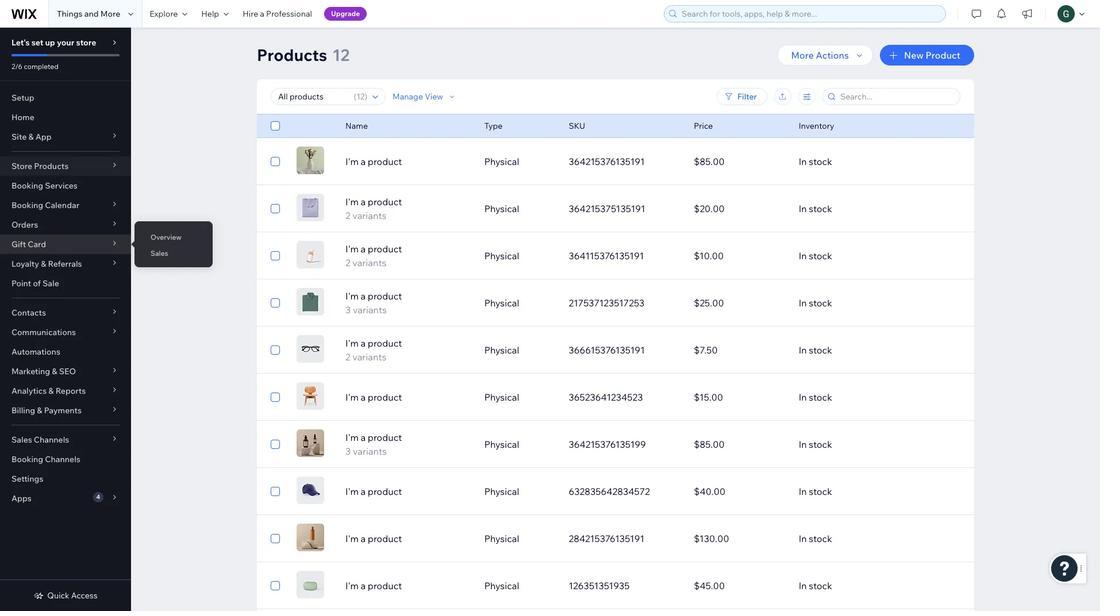 Task type: locate. For each thing, give the bounding box(es) containing it.
sales inside popup button
[[11, 435, 32, 445]]

36523641234523 link
[[562, 383, 687, 411]]

gift card button
[[0, 235, 131, 254]]

&
[[28, 132, 34, 142], [41, 259, 46, 269], [52, 366, 57, 377], [48, 386, 54, 396], [37, 405, 42, 416]]

booking inside 'link'
[[11, 454, 43, 464]]

let's
[[11, 37, 30, 48]]

2 physical link from the top
[[477, 195, 562, 222]]

364115376135191
[[569, 250, 644, 262]]

1 vertical spatial i'm a product 3 variants
[[346, 432, 402, 457]]

stock for 364215376135191
[[809, 156, 832, 167]]

physical for 364115376135191
[[484, 250, 519, 262]]

2 physical from the top
[[484, 203, 519, 214]]

1 $85.00 link from the top
[[687, 148, 792, 175]]

10 physical from the top
[[484, 580, 519, 591]]

stock for 36523641234523
[[809, 391, 832, 403]]

5 in from the top
[[799, 344, 807, 356]]

& for marketing
[[52, 366, 57, 377]]

1 2 from the top
[[346, 210, 351, 221]]

2
[[346, 210, 351, 221], [346, 257, 351, 268], [346, 351, 351, 363]]

$85.00 for 364215376135191
[[694, 156, 725, 167]]

None checkbox
[[271, 155, 280, 168], [271, 390, 280, 404], [271, 437, 280, 451], [271, 579, 280, 593], [271, 155, 280, 168], [271, 390, 280, 404], [271, 437, 280, 451], [271, 579, 280, 593]]

physical link for 364215375135191
[[477, 195, 562, 222]]

8 stock from the top
[[809, 486, 832, 497]]

calendar
[[45, 200, 79, 210]]

4 i'm from the top
[[346, 290, 359, 302]]

3 for 217537123517253
[[346, 304, 351, 316]]

site & app button
[[0, 127, 131, 147]]

1 physical from the top
[[484, 156, 519, 167]]

3 2 from the top
[[346, 351, 351, 363]]

4 in stock from the top
[[799, 297, 832, 309]]

i'm a product for 126351351935
[[346, 580, 402, 591]]

booking down the store
[[11, 180, 43, 191]]

& right 'site' at the top left of the page
[[28, 132, 34, 142]]

channels inside booking channels 'link'
[[45, 454, 80, 464]]

& right the loyalty
[[41, 259, 46, 269]]

actions
[[816, 49, 849, 61]]

and
[[84, 9, 99, 19]]

point
[[11, 278, 31, 289]]

5 i'm from the top
[[346, 337, 359, 349]]

in for 36523641234523
[[799, 391, 807, 403]]

1 vertical spatial booking
[[11, 200, 43, 210]]

2 3 from the top
[[346, 445, 351, 457]]

1 vertical spatial 12
[[356, 91, 365, 102]]

in stock link for 364215376135199
[[792, 431, 917, 458]]

upgrade
[[331, 9, 360, 18]]

2/6 completed
[[11, 62, 58, 71]]

0 vertical spatial $85.00
[[694, 156, 725, 167]]

7 product from the top
[[368, 432, 402, 443]]

analytics & reports button
[[0, 381, 131, 401]]

in for 217537123517253
[[799, 297, 807, 309]]

channels up booking channels
[[34, 435, 69, 445]]

2 i'm a product 2 variants from the top
[[346, 243, 402, 268]]

products up booking services
[[34, 161, 69, 171]]

a
[[260, 9, 264, 19], [361, 156, 366, 167], [361, 196, 366, 208], [361, 243, 366, 255], [361, 290, 366, 302], [361, 337, 366, 349], [361, 391, 366, 403], [361, 432, 366, 443], [361, 486, 366, 497], [361, 533, 366, 544], [361, 580, 366, 591]]

10 in stock from the top
[[799, 580, 832, 591]]

$85.00 link up $20.00 link
[[687, 148, 792, 175]]

in for 364215375135191
[[799, 203, 807, 214]]

in stock for 364215375135191
[[799, 203, 832, 214]]

booking channels
[[11, 454, 80, 464]]

8 physical link from the top
[[477, 478, 562, 505]]

physical for 364215376135191
[[484, 156, 519, 167]]

3 in stock link from the top
[[792, 242, 917, 270]]

5 stock from the top
[[809, 344, 832, 356]]

product
[[926, 49, 961, 61]]

physical link for 217537123517253
[[477, 289, 562, 317]]

2 $85.00 link from the top
[[687, 431, 792, 458]]

6 in from the top
[[799, 391, 807, 403]]

3 variants from the top
[[353, 304, 387, 316]]

5 in stock link from the top
[[792, 336, 917, 364]]

0 vertical spatial sales
[[151, 249, 168, 258]]

physical for 126351351935
[[484, 580, 519, 591]]

2 vertical spatial booking
[[11, 454, 43, 464]]

4 physical from the top
[[484, 297, 519, 309]]

3 physical link from the top
[[477, 242, 562, 270]]

1 horizontal spatial sales
[[151, 249, 168, 258]]

3 for 364215376135199
[[346, 445, 351, 457]]

& right billing
[[37, 405, 42, 416]]

7 physical link from the top
[[477, 431, 562, 458]]

0 vertical spatial i'm a product 2 variants
[[346, 196, 402, 221]]

inventory
[[799, 121, 834, 131]]

channels
[[34, 435, 69, 445], [45, 454, 80, 464]]

8 in from the top
[[799, 486, 807, 497]]

12 up name at the top of the page
[[356, 91, 365, 102]]

1 vertical spatial channels
[[45, 454, 80, 464]]

1 horizontal spatial 12
[[356, 91, 365, 102]]

1 vertical spatial 3
[[346, 445, 351, 457]]

0 horizontal spatial products
[[34, 161, 69, 171]]

3 booking from the top
[[11, 454, 43, 464]]

seo
[[59, 366, 76, 377]]

366615376135191 link
[[562, 336, 687, 364]]

sales channels button
[[0, 430, 131, 450]]

in stock for 364215376135191
[[799, 156, 832, 167]]

stock for 632835642834572
[[809, 486, 832, 497]]

booking for booking calendar
[[11, 200, 43, 210]]

filter
[[737, 91, 757, 102]]

1 horizontal spatial products
[[257, 45, 327, 65]]

site & app
[[11, 132, 51, 142]]

billing & payments button
[[0, 401, 131, 420]]

physical for 364215376135199
[[484, 439, 519, 450]]

i'm a product
[[346, 156, 402, 167], [346, 391, 402, 403], [346, 486, 402, 497], [346, 533, 402, 544], [346, 580, 402, 591]]

physical link for 364215376135199
[[477, 431, 562, 458]]

10 stock from the top
[[809, 580, 832, 591]]

3 in stock from the top
[[799, 250, 832, 262]]

0 vertical spatial 3
[[346, 304, 351, 316]]

in stock link for 217537123517253
[[792, 289, 917, 317]]

sales link
[[135, 244, 213, 263]]

physical
[[484, 156, 519, 167], [484, 203, 519, 214], [484, 250, 519, 262], [484, 297, 519, 309], [484, 344, 519, 356], [484, 391, 519, 403], [484, 439, 519, 450], [484, 486, 519, 497], [484, 533, 519, 544], [484, 580, 519, 591]]

more
[[100, 9, 120, 19], [791, 49, 814, 61]]

8 product from the top
[[368, 486, 402, 497]]

sales
[[151, 249, 168, 258], [11, 435, 32, 445]]

1 vertical spatial sales
[[11, 435, 32, 445]]

10 in from the top
[[799, 580, 807, 591]]

$15.00 link
[[687, 383, 792, 411]]

sku
[[569, 121, 585, 131]]

1 vertical spatial more
[[791, 49, 814, 61]]

10 product from the top
[[368, 580, 402, 591]]

physical for 366615376135191
[[484, 344, 519, 356]]

$85.00 up the $40.00
[[694, 439, 725, 450]]

9 in stock from the top
[[799, 533, 832, 544]]

channels inside sales channels popup button
[[34, 435, 69, 445]]

2 for 366615376135191
[[346, 351, 351, 363]]

apps
[[11, 493, 31, 504]]

0 vertical spatial $85.00 link
[[687, 148, 792, 175]]

3 i'm a product from the top
[[346, 486, 402, 497]]

Search... field
[[837, 89, 956, 105]]

4 in stock link from the top
[[792, 289, 917, 317]]

5 i'm a product from the top
[[346, 580, 402, 591]]

booking inside popup button
[[11, 200, 43, 210]]

7 in stock from the top
[[799, 439, 832, 450]]

explore
[[150, 9, 178, 19]]

12 down upgrade button
[[332, 45, 350, 65]]

9 in from the top
[[799, 533, 807, 544]]

billing & payments
[[11, 405, 82, 416]]

more inside dropdown button
[[791, 49, 814, 61]]

in stock link for 366615376135191
[[792, 336, 917, 364]]

2 2 from the top
[[346, 257, 351, 268]]

booking up settings
[[11, 454, 43, 464]]

9 in stock link from the top
[[792, 525, 917, 552]]

help button
[[194, 0, 236, 28]]

6 physical from the top
[[484, 391, 519, 403]]

1 stock from the top
[[809, 156, 832, 167]]

home link
[[0, 107, 131, 127]]

& left seo
[[52, 366, 57, 377]]

up
[[45, 37, 55, 48]]

analytics
[[11, 386, 47, 396]]

0 vertical spatial 2
[[346, 210, 351, 221]]

new product
[[904, 49, 961, 61]]

8 i'm from the top
[[346, 486, 359, 497]]

10 in stock link from the top
[[792, 572, 917, 600]]

0 horizontal spatial 12
[[332, 45, 350, 65]]

overview
[[151, 233, 182, 241]]

physical for 36523641234523
[[484, 391, 519, 403]]

i'm a product link for 36523641234523
[[339, 390, 477, 404]]

things
[[57, 9, 83, 19]]

0 vertical spatial 12
[[332, 45, 350, 65]]

site
[[11, 132, 27, 142]]

quick access button
[[34, 590, 98, 601]]

& left reports
[[48, 386, 54, 396]]

channels up settings link
[[45, 454, 80, 464]]

9 physical from the top
[[484, 533, 519, 544]]

filter button
[[717, 88, 767, 105]]

orders
[[11, 220, 38, 230]]

9 i'm from the top
[[346, 533, 359, 544]]

1 booking from the top
[[11, 180, 43, 191]]

2 stock from the top
[[809, 203, 832, 214]]

1 i'm a product from the top
[[346, 156, 402, 167]]

9 stock from the top
[[809, 533, 832, 544]]

sales down billing
[[11, 435, 32, 445]]

1 in from the top
[[799, 156, 807, 167]]

store
[[11, 161, 32, 171]]

2 booking from the top
[[11, 200, 43, 210]]

channels for booking channels
[[45, 454, 80, 464]]

7 physical from the top
[[484, 439, 519, 450]]

i'm a product for 364215376135191
[[346, 156, 402, 167]]

physical for 632835642834572
[[484, 486, 519, 497]]

in for 632835642834572
[[799, 486, 807, 497]]

0 horizontal spatial sales
[[11, 435, 32, 445]]

more actions
[[791, 49, 849, 61]]

physical link for 284215376135191
[[477, 525, 562, 552]]

2 i'm a product from the top
[[346, 391, 402, 403]]

stock for 366615376135191
[[809, 344, 832, 356]]

4 in from the top
[[799, 297, 807, 309]]

booking
[[11, 180, 43, 191], [11, 200, 43, 210], [11, 454, 43, 464]]

1 horizontal spatial more
[[791, 49, 814, 61]]

7 stock from the top
[[809, 439, 832, 450]]

4 stock from the top
[[809, 297, 832, 309]]

$85.00 for 364215376135199
[[694, 439, 725, 450]]

8 in stock link from the top
[[792, 478, 917, 505]]

i'm a product link for 632835642834572
[[339, 485, 477, 498]]

2 vertical spatial i'm a product 2 variants
[[346, 337, 402, 363]]

9 physical link from the top
[[477, 525, 562, 552]]

stock for 284215376135191
[[809, 533, 832, 544]]

0 vertical spatial i'm a product 3 variants
[[346, 290, 402, 316]]

more left the actions
[[791, 49, 814, 61]]

communications button
[[0, 322, 131, 342]]

3 stock from the top
[[809, 250, 832, 262]]

3 i'm a product 2 variants from the top
[[346, 337, 402, 363]]

$85.00 link down $15.00 link
[[687, 431, 792, 458]]

8 physical from the top
[[484, 486, 519, 497]]

7 in stock link from the top
[[792, 431, 917, 458]]

i'm a product for 284215376135191
[[346, 533, 402, 544]]

variants for 364115376135191
[[353, 257, 386, 268]]

in
[[799, 156, 807, 167], [799, 203, 807, 214], [799, 250, 807, 262], [799, 297, 807, 309], [799, 344, 807, 356], [799, 391, 807, 403], [799, 439, 807, 450], [799, 486, 807, 497], [799, 533, 807, 544], [799, 580, 807, 591]]

$85.00
[[694, 156, 725, 167], [694, 439, 725, 450]]

1 in stock from the top
[[799, 156, 832, 167]]

$85.00 down price
[[694, 156, 725, 167]]

6 in stock link from the top
[[792, 383, 917, 411]]

6 stock from the top
[[809, 391, 832, 403]]

2 i'm a product link from the top
[[339, 390, 477, 404]]

6 in stock from the top
[[799, 391, 832, 403]]

things and more
[[57, 9, 120, 19]]

i'm a product link
[[339, 155, 477, 168], [339, 390, 477, 404], [339, 485, 477, 498], [339, 532, 477, 546], [339, 579, 477, 593]]

in stock link for 126351351935
[[792, 572, 917, 600]]

booking calendar button
[[0, 195, 131, 215]]

1 vertical spatial $85.00
[[694, 439, 725, 450]]

gift
[[11, 239, 26, 249]]

overview link
[[135, 228, 213, 247]]

sidebar element
[[0, 28, 131, 611]]

2 variants from the top
[[353, 257, 386, 268]]

physical link for 366615376135191
[[477, 336, 562, 364]]

in for 364115376135191
[[799, 250, 807, 262]]

& for loyalty
[[41, 259, 46, 269]]

booking up orders
[[11, 200, 43, 210]]

1 vertical spatial $85.00 link
[[687, 431, 792, 458]]

$85.00 link for 364215376135199
[[687, 431, 792, 458]]

3 i'm a product link from the top
[[339, 485, 477, 498]]

sales down overview
[[151, 249, 168, 258]]

manage view button
[[393, 91, 457, 102]]

5 variants from the top
[[353, 445, 387, 457]]

in for 284215376135191
[[799, 533, 807, 544]]

products down the "professional"
[[257, 45, 327, 65]]

2 vertical spatial 2
[[346, 351, 351, 363]]

2 i'm from the top
[[346, 196, 359, 208]]

settings link
[[0, 469, 131, 489]]

7 i'm from the top
[[346, 432, 359, 443]]

3 in from the top
[[799, 250, 807, 262]]

9 product from the top
[[368, 533, 402, 544]]

364115376135191 link
[[562, 242, 687, 270]]

in stock link for 36523641234523
[[792, 383, 917, 411]]

in stock link for 284215376135191
[[792, 525, 917, 552]]

1 $85.00 from the top
[[694, 156, 725, 167]]

1 product from the top
[[368, 156, 402, 167]]

364215376135199
[[569, 439, 646, 450]]

)
[[365, 91, 367, 102]]

in stock for 366615376135191
[[799, 344, 832, 356]]

1 i'm a product 3 variants from the top
[[346, 290, 402, 316]]

284215376135191
[[569, 533, 644, 544]]

None checkbox
[[271, 119, 280, 133], [271, 202, 280, 216], [271, 249, 280, 263], [271, 296, 280, 310], [271, 343, 280, 357], [271, 485, 280, 498], [271, 532, 280, 546], [271, 119, 280, 133], [271, 202, 280, 216], [271, 249, 280, 263], [271, 296, 280, 310], [271, 343, 280, 357], [271, 485, 280, 498], [271, 532, 280, 546]]

1 3 from the top
[[346, 304, 351, 316]]

marketing
[[11, 366, 50, 377]]

channels for sales channels
[[34, 435, 69, 445]]

1 i'm a product 2 variants from the top
[[346, 196, 402, 221]]

$40.00 link
[[687, 478, 792, 505]]

36523641234523
[[569, 391, 643, 403]]

3 physical from the top
[[484, 250, 519, 262]]

point of sale
[[11, 278, 59, 289]]

more right and
[[100, 9, 120, 19]]

1 vertical spatial i'm a product 2 variants
[[346, 243, 402, 268]]

1 i'm a product link from the top
[[339, 155, 477, 168]]

1 vertical spatial 2
[[346, 257, 351, 268]]

Search for tools, apps, help & more... field
[[678, 6, 942, 22]]

booking for booking services
[[11, 180, 43, 191]]

5 in stock from the top
[[799, 344, 832, 356]]

0 vertical spatial more
[[100, 9, 120, 19]]

0 horizontal spatial more
[[100, 9, 120, 19]]

1 vertical spatial products
[[34, 161, 69, 171]]

4 i'm a product from the top
[[346, 533, 402, 544]]

physical link
[[477, 148, 562, 175], [477, 195, 562, 222], [477, 242, 562, 270], [477, 289, 562, 317], [477, 336, 562, 364], [477, 383, 562, 411], [477, 431, 562, 458], [477, 478, 562, 505], [477, 525, 562, 552], [477, 572, 562, 600]]

5 physical link from the top
[[477, 336, 562, 364]]

type
[[484, 121, 503, 131]]

4 variants from the top
[[353, 351, 386, 363]]

0 vertical spatial booking
[[11, 180, 43, 191]]

5 physical from the top
[[484, 344, 519, 356]]

sales channels
[[11, 435, 69, 445]]

0 vertical spatial channels
[[34, 435, 69, 445]]

6 physical link from the top
[[477, 383, 562, 411]]

1 in stock link from the top
[[792, 148, 917, 175]]

1 physical link from the top
[[477, 148, 562, 175]]

8 in stock from the top
[[799, 486, 832, 497]]



Task type: describe. For each thing, give the bounding box(es) containing it.
$10.00 link
[[687, 242, 792, 270]]

364215375135191
[[569, 203, 645, 214]]

setup
[[11, 93, 34, 103]]

variants for 366615376135191
[[353, 351, 386, 363]]

0 vertical spatial products
[[257, 45, 327, 65]]

in stock link for 364215375135191
[[792, 195, 917, 222]]

let's set up your store
[[11, 37, 96, 48]]

i'm a product 2 variants for 366615376135191
[[346, 337, 402, 363]]

physical link for 36523641234523
[[477, 383, 562, 411]]

stock for 126351351935
[[809, 580, 832, 591]]

i'm a product 3 variants for 217537123517253
[[346, 290, 402, 316]]

more actions button
[[777, 45, 873, 66]]

booking for booking channels
[[11, 454, 43, 464]]

3 i'm from the top
[[346, 243, 359, 255]]

126351351935 link
[[562, 572, 687, 600]]

booking services link
[[0, 176, 131, 195]]

physical link for 632835642834572
[[477, 478, 562, 505]]

view
[[425, 91, 443, 102]]

store products button
[[0, 156, 131, 176]]

access
[[71, 590, 98, 601]]

automations
[[11, 347, 60, 357]]

in stock for 126351351935
[[799, 580, 832, 591]]

services
[[45, 180, 78, 191]]

of
[[33, 278, 41, 289]]

in for 364215376135199
[[799, 439, 807, 450]]

632835642834572
[[569, 486, 650, 497]]

217537123517253 link
[[562, 289, 687, 317]]

366615376135191
[[569, 344, 645, 356]]

i'm a product 2 variants for 364115376135191
[[346, 243, 402, 268]]

physical for 364215375135191
[[484, 203, 519, 214]]

364215376135199 link
[[562, 431, 687, 458]]

in stock for 36523641234523
[[799, 391, 832, 403]]

5 product from the top
[[368, 337, 402, 349]]

in stock link for 364115376135191
[[792, 242, 917, 270]]

364215376135191 link
[[562, 148, 687, 175]]

2/6
[[11, 62, 22, 71]]

sales for sales
[[151, 249, 168, 258]]

i'm a product link for 364215376135191
[[339, 155, 477, 168]]

reports
[[56, 386, 86, 396]]

in stock for 284215376135191
[[799, 533, 832, 544]]

126351351935
[[569, 580, 630, 591]]

2 for 364115376135191
[[346, 257, 351, 268]]

284215376135191 link
[[562, 525, 687, 552]]

orders button
[[0, 215, 131, 235]]

marketing & seo button
[[0, 362, 131, 381]]

stock for 364215376135199
[[809, 439, 832, 450]]

& for billing
[[37, 405, 42, 416]]

referrals
[[48, 259, 82, 269]]

hire a professional link
[[236, 0, 319, 28]]

upgrade button
[[324, 7, 367, 21]]

$40.00
[[694, 486, 726, 497]]

variants for 364215376135199
[[353, 445, 387, 457]]

booking channels link
[[0, 450, 131, 469]]

6 i'm from the top
[[346, 391, 359, 403]]

your
[[57, 37, 74, 48]]

1 i'm from the top
[[346, 156, 359, 167]]

loyalty
[[11, 259, 39, 269]]

2 product from the top
[[368, 196, 402, 208]]

$130.00
[[694, 533, 729, 544]]

variants for 364215375135191
[[353, 210, 386, 221]]

stock for 364115376135191
[[809, 250, 832, 262]]

hire
[[243, 9, 258, 19]]

6 product from the top
[[368, 391, 402, 403]]

in stock for 364115376135191
[[799, 250, 832, 262]]

$45.00
[[694, 580, 725, 591]]

i'm a product link for 126351351935
[[339, 579, 477, 593]]

card
[[28, 239, 46, 249]]

in for 364215376135191
[[799, 156, 807, 167]]

$10.00
[[694, 250, 724, 262]]

( 12 )
[[354, 91, 367, 102]]

help
[[201, 9, 219, 19]]

$20.00 link
[[687, 195, 792, 222]]

i'm a product 3 variants for 364215376135199
[[346, 432, 402, 457]]

home
[[11, 112, 34, 122]]

contacts button
[[0, 303, 131, 322]]

set
[[31, 37, 43, 48]]

products inside popup button
[[34, 161, 69, 171]]

in stock for 364215376135199
[[799, 439, 832, 450]]

in stock link for 632835642834572
[[792, 478, 917, 505]]

name
[[346, 121, 368, 131]]

$25.00 link
[[687, 289, 792, 317]]

i'm a product 2 variants for 364215375135191
[[346, 196, 402, 221]]

in for 126351351935
[[799, 580, 807, 591]]

physical link for 126351351935
[[477, 572, 562, 600]]

in for 366615376135191
[[799, 344, 807, 356]]

gift card
[[11, 239, 46, 249]]

point of sale link
[[0, 274, 131, 293]]

stock for 364215375135191
[[809, 203, 832, 214]]

in stock for 217537123517253
[[799, 297, 832, 309]]

4
[[96, 493, 100, 501]]

& for site
[[28, 132, 34, 142]]

quick
[[47, 590, 69, 601]]

364215375135191 link
[[562, 195, 687, 222]]

booking calendar
[[11, 200, 79, 210]]

217537123517253
[[569, 297, 645, 309]]

physical link for 364215376135191
[[477, 148, 562, 175]]

3 product from the top
[[368, 243, 402, 255]]

store
[[76, 37, 96, 48]]

physical for 217537123517253
[[484, 297, 519, 309]]

manage view
[[393, 91, 443, 102]]

variants for 217537123517253
[[353, 304, 387, 316]]

$45.00 link
[[687, 572, 792, 600]]

$7.50 link
[[687, 336, 792, 364]]

in stock link for 364215376135191
[[792, 148, 917, 175]]

$85.00 link for 364215376135191
[[687, 148, 792, 175]]

products 12
[[257, 45, 350, 65]]

& for analytics
[[48, 386, 54, 396]]

settings
[[11, 474, 43, 484]]

sale
[[43, 278, 59, 289]]

communications
[[11, 327, 76, 337]]

12 for ( 12 )
[[356, 91, 365, 102]]

12 for products 12
[[332, 45, 350, 65]]

loyalty & referrals button
[[0, 254, 131, 274]]

store products
[[11, 161, 69, 171]]

Unsaved view field
[[275, 89, 350, 105]]

$15.00
[[694, 391, 723, 403]]

contacts
[[11, 308, 46, 318]]

$20.00
[[694, 203, 725, 214]]

4 product from the top
[[368, 290, 402, 302]]

payments
[[44, 405, 82, 416]]

loyalty & referrals
[[11, 259, 82, 269]]

automations link
[[0, 342, 131, 362]]

new product button
[[880, 45, 974, 66]]

i'm a product for 36523641234523
[[346, 391, 402, 403]]

stock for 217537123517253
[[809, 297, 832, 309]]

physical link for 364115376135191
[[477, 242, 562, 270]]

2 for 364215375135191
[[346, 210, 351, 221]]

completed
[[24, 62, 58, 71]]

in stock for 632835642834572
[[799, 486, 832, 497]]

physical for 284215376135191
[[484, 533, 519, 544]]

professional
[[266, 9, 312, 19]]

sales for sales channels
[[11, 435, 32, 445]]

10 i'm from the top
[[346, 580, 359, 591]]

i'm a product for 632835642834572
[[346, 486, 402, 497]]

$130.00 link
[[687, 525, 792, 552]]

quick access
[[47, 590, 98, 601]]

i'm a product link for 284215376135191
[[339, 532, 477, 546]]



Task type: vqa. For each thing, say whether or not it's contained in the screenshot.


